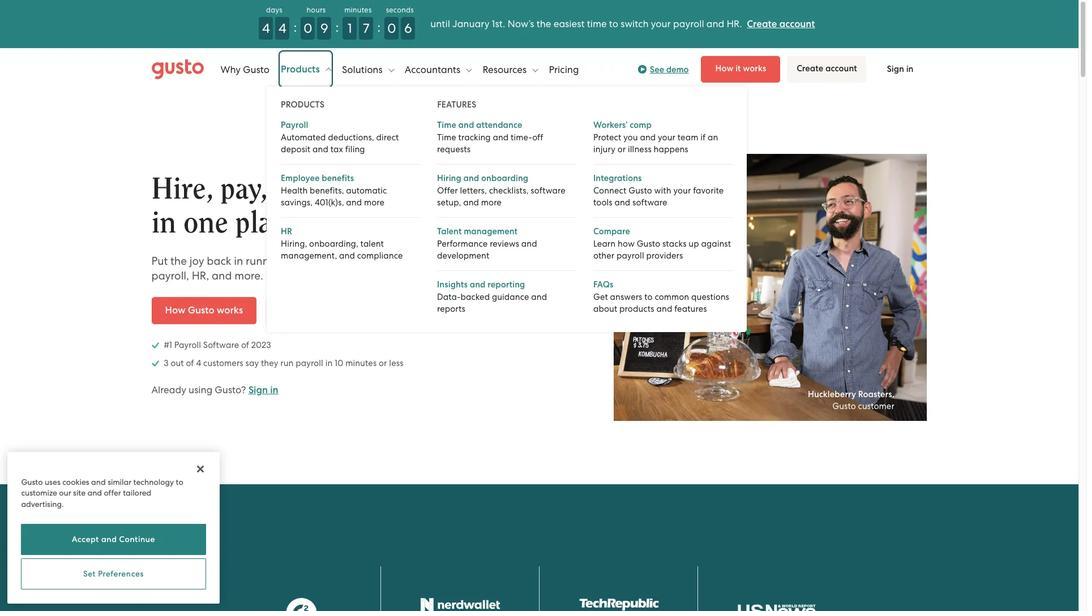 Task type: describe. For each thing, give the bounding box(es) containing it.
and inside hire, pay, and manage your team all in one place.
[[275, 174, 319, 204]]

integrations connect gusto with your favorite tools and software
[[594, 173, 724, 208]]

easiest
[[554, 18, 585, 29]]

already using gusto? sign in
[[151, 384, 278, 396]]

: for 4
[[294, 19, 297, 35]]

sign in
[[887, 64, 914, 74]]

with inside put the joy back in running your business. work faster and reduce errors with automated payroll, hr, and more.
[[512, 255, 534, 268]]

the inside until january 1st. now's the easiest time to switch your payroll and hr. create account
[[537, 18, 551, 29]]

6
[[404, 20, 412, 36]]

gusto down hr,
[[188, 304, 214, 316]]

preferences
[[98, 570, 144, 579]]

: for 9
[[335, 19, 339, 35]]

errors
[[480, 255, 509, 268]]

works for how it works
[[743, 63, 766, 74]]

automatic
[[346, 185, 387, 196]]

the inside put the joy back in running your business. work faster and reduce errors with automated payroll, hr, and more.
[[170, 255, 187, 268]]

with inside integrations connect gusto with your favorite tools and software
[[654, 185, 671, 196]]

learn
[[594, 239, 616, 249]]

1 horizontal spatial of
[[241, 340, 249, 350]]

accountants
[[405, 64, 463, 75]]

customer
[[858, 402, 895, 412]]

comp
[[630, 120, 652, 130]]

team inside hire, pay, and manage your team all in one place.
[[493, 174, 554, 204]]

products inside popup button
[[281, 63, 322, 75]]

offer
[[437, 185, 458, 196]]

1st.
[[492, 18, 505, 29]]

all
[[561, 174, 591, 204]]

insights and reporting data-backed guidance and reports
[[437, 279, 547, 314]]

it
[[736, 63, 741, 74]]

reduce
[[443, 255, 478, 268]]

gusto image image
[[614, 154, 927, 421]]

2 products from the top
[[281, 99, 325, 110]]

create inside main element
[[797, 63, 824, 74]]

401(k)s,
[[315, 197, 344, 208]]

#1
[[164, 340, 172, 350]]

workers' comp protect you and your team if an injury or illness happens
[[594, 120, 718, 154]]

4 inside hire, pay, and manage your team all in one place. main content
[[196, 358, 201, 368]]

hours
[[307, 6, 326, 14]]

and inside until january 1st. now's the easiest time to switch your payroll and hr. create account
[[707, 18, 725, 29]]

your inside integrations connect gusto with your favorite tools and software
[[674, 185, 691, 196]]

data-
[[437, 292, 461, 302]]

to inside faqs get answers to common questions about products and features
[[645, 292, 653, 302]]

backed
[[461, 292, 490, 302]]

and inside employee benefits health benefits, automatic savings, 401(k)s, and more
[[346, 197, 362, 208]]

now's
[[508, 18, 534, 29]]

in inside main element
[[906, 64, 914, 74]]

faqs
[[594, 279, 614, 290]]

gusto inside 'link'
[[243, 64, 270, 75]]

about
[[594, 304, 617, 314]]

set
[[83, 570, 96, 579]]

in inside put the joy back in running your business. work faster and reduce errors with automated payroll, hr, and more.
[[234, 255, 243, 268]]

3
[[164, 358, 169, 368]]

tax
[[331, 144, 343, 154]]

deductions,
[[328, 132, 374, 142]]

you
[[624, 132, 638, 142]]

gusto inside compare learn how gusto stacks up against other payroll providers
[[637, 239, 660, 249]]

how for how it works
[[716, 63, 734, 74]]

create account
[[797, 63, 857, 74]]

software
[[203, 340, 239, 350]]

how for how gusto works
[[165, 304, 186, 316]]

1 vertical spatial create account link
[[787, 56, 867, 83]]

#1 payroll software of 2023
[[162, 340, 271, 350]]

switch
[[621, 18, 649, 29]]

0 horizontal spatial create
[[747, 18, 777, 30]]

favorite
[[693, 185, 724, 196]]

automated
[[536, 255, 593, 268]]

2 time from the top
[[437, 132, 456, 142]]

letters,
[[460, 185, 487, 196]]

hr,
[[192, 269, 209, 282]]

talent management performance reviews and development
[[437, 226, 537, 261]]

gusto inside "gusto uses cookies and similar technology to customize our site and offer tailored advertising."
[[21, 478, 43, 487]]

employee
[[281, 173, 320, 183]]

features
[[675, 304, 707, 314]]

and inside workers' comp protect you and your team if an injury or illness happens
[[640, 132, 656, 142]]

huckleberry roasters, gusto customer
[[808, 390, 895, 412]]

pricing link
[[549, 52, 579, 86]]

gusto uses cookies and similar technology to customize our site and offer tailored advertising.
[[21, 478, 183, 509]]

offer
[[104, 489, 121, 498]]

compliance
[[357, 251, 403, 261]]

tools
[[594, 197, 613, 208]]

happens
[[654, 144, 689, 154]]

your inside workers' comp protect you and your team if an injury or illness happens
[[658, 132, 676, 142]]

answers
[[610, 292, 642, 302]]

payroll inside until january 1st. now's the easiest time to switch your payroll and hr. create account
[[673, 18, 704, 29]]

protect
[[594, 132, 621, 142]]

faster
[[389, 255, 418, 268]]

team inside workers' comp protect you and your team if an injury or illness happens
[[678, 132, 699, 142]]

see
[[650, 64, 664, 74]]

common
[[655, 292, 689, 302]]

how gusto works link
[[151, 297, 257, 324]]

roasters,
[[858, 390, 895, 400]]

0 for 6
[[387, 20, 396, 36]]

connect
[[594, 185, 627, 196]]

hr.
[[727, 18, 742, 29]]

0 vertical spatial sign in link
[[874, 57, 927, 82]]

1 time from the top
[[437, 120, 456, 130]]

advertising.
[[21, 500, 64, 509]]

technology
[[133, 478, 174, 487]]

tailored
[[123, 489, 151, 498]]

tiny image
[[641, 67, 645, 71]]

1
[[348, 20, 352, 36]]

filing
[[345, 144, 365, 154]]

setup,
[[437, 197, 461, 208]]

if
[[701, 132, 706, 142]]

health
[[281, 185, 308, 196]]

injury
[[594, 144, 616, 154]]

back
[[207, 255, 231, 268]]

until
[[431, 18, 450, 29]]

software inside hiring and onboarding offer letters, checklists, software setup, and more
[[531, 185, 566, 196]]

time
[[587, 18, 607, 29]]

onboarding,
[[309, 239, 358, 249]]

to inside until january 1st. now's the easiest time to switch your payroll and hr. create account
[[609, 18, 618, 29]]

gusto inside huckleberry roasters, gusto customer
[[833, 402, 856, 412]]

using
[[189, 384, 212, 396]]

work
[[360, 255, 386, 268]]

joy
[[190, 255, 204, 268]]

talent
[[360, 239, 384, 249]]



Task type: vqa. For each thing, say whether or not it's contained in the screenshot.


Task type: locate. For each thing, give the bounding box(es) containing it.
0 for 9
[[304, 20, 312, 36]]

gusto right why on the top
[[243, 64, 270, 75]]

1 vertical spatial sign
[[248, 384, 268, 396]]

similar
[[108, 478, 131, 487]]

account
[[780, 18, 815, 30], [826, 63, 857, 74]]

1 products from the top
[[281, 63, 322, 75]]

: left 1
[[335, 19, 339, 35]]

online payroll services, hr, and benefits | gusto image
[[151, 59, 204, 80]]

savings,
[[281, 197, 313, 208]]

0 vertical spatial payroll
[[673, 18, 704, 29]]

to up products
[[645, 292, 653, 302]]

set preferences
[[83, 570, 144, 579]]

1 vertical spatial to
[[645, 292, 653, 302]]

reports
[[437, 304, 466, 314]]

0 vertical spatial how
[[716, 63, 734, 74]]

2 vertical spatial payroll
[[296, 358, 323, 368]]

1 horizontal spatial sign in link
[[874, 57, 927, 82]]

demo
[[666, 64, 689, 74]]

hiring
[[437, 173, 461, 183]]

to inside "gusto uses cookies and similar technology to customize our site and offer tailored advertising."
[[176, 478, 183, 487]]

0 horizontal spatial to
[[176, 478, 183, 487]]

0 horizontal spatial 4
[[196, 358, 201, 368]]

team right letters,
[[493, 174, 554, 204]]

0 vertical spatial the
[[537, 18, 551, 29]]

: for 7
[[377, 19, 381, 35]]

1 more from the left
[[364, 197, 385, 208]]

with down reviews
[[512, 255, 534, 268]]

payroll for 3 out of 4 customers say they run payroll in 10 minutes or less
[[296, 358, 323, 368]]

and inside payroll automated deductions, direct deposit and tax filing
[[313, 144, 328, 154]]

your
[[651, 18, 671, 29], [658, 132, 676, 142], [429, 174, 486, 204], [674, 185, 691, 196], [287, 255, 310, 268]]

sign inside main element
[[887, 64, 904, 74]]

1 horizontal spatial more
[[481, 197, 502, 208]]

an
[[708, 132, 718, 142]]

compare learn how gusto stacks up against other payroll providers
[[594, 226, 731, 261]]

0 vertical spatial with
[[654, 185, 671, 196]]

days
[[266, 6, 283, 14]]

out
[[171, 358, 184, 368]]

1 horizontal spatial 4
[[262, 20, 270, 36]]

1 0 from the left
[[304, 20, 312, 36]]

1 vertical spatial account
[[826, 63, 857, 74]]

0 horizontal spatial sign in link
[[248, 384, 278, 396]]

minutes inside hire, pay, and manage your team all in one place. main content
[[346, 358, 377, 368]]

of right out
[[186, 358, 194, 368]]

1 vertical spatial products
[[281, 99, 325, 110]]

2 0 from the left
[[387, 20, 396, 36]]

gusto up providers
[[637, 239, 660, 249]]

with down happens
[[654, 185, 671, 196]]

1 horizontal spatial payroll
[[617, 251, 644, 261]]

customers
[[203, 358, 243, 368]]

with
[[654, 185, 671, 196], [512, 255, 534, 268]]

payroll up automated
[[281, 120, 308, 130]]

3 : from the left
[[377, 19, 381, 35]]

works
[[743, 63, 766, 74], [217, 304, 243, 316]]

your inside hire, pay, and manage your team all in one place.
[[429, 174, 486, 204]]

seconds
[[386, 6, 414, 14]]

to right time
[[609, 18, 618, 29]]

manage
[[327, 174, 422, 204]]

works up software
[[217, 304, 243, 316]]

time down features
[[437, 120, 456, 130]]

1 vertical spatial minutes
[[346, 358, 377, 368]]

set preferences button
[[21, 559, 206, 590]]

guidance
[[492, 292, 529, 302]]

products down 9
[[281, 63, 322, 75]]

more down automatic
[[364, 197, 385, 208]]

10
[[335, 358, 343, 368]]

0 horizontal spatial 0
[[304, 20, 312, 36]]

1 horizontal spatial create
[[797, 63, 824, 74]]

put
[[151, 255, 168, 268]]

and inside integrations connect gusto with your favorite tools and software
[[615, 197, 631, 208]]

your down requests
[[429, 174, 486, 204]]

or left less
[[379, 358, 387, 368]]

works inside main element
[[743, 63, 766, 74]]

works inside hire, pay, and manage your team all in one place. main content
[[217, 304, 243, 316]]

to
[[609, 18, 618, 29], [645, 292, 653, 302], [176, 478, 183, 487]]

0 vertical spatial works
[[743, 63, 766, 74]]

your inside put the joy back in running your business. work faster and reduce errors with automated payroll, hr, and more.
[[287, 255, 310, 268]]

payroll inside payroll automated deductions, direct deposit and tax filing
[[281, 120, 308, 130]]

0 vertical spatial create
[[747, 18, 777, 30]]

software down integrations
[[633, 197, 667, 208]]

gusto?
[[215, 384, 246, 396]]

: left 9
[[294, 19, 297, 35]]

against
[[701, 239, 731, 249]]

2023
[[251, 340, 271, 350]]

gusto up customize on the bottom of the page
[[21, 478, 43, 487]]

1 vertical spatial team
[[493, 174, 554, 204]]

0 horizontal spatial software
[[531, 185, 566, 196]]

0 vertical spatial team
[[678, 132, 699, 142]]

0 vertical spatial to
[[609, 18, 618, 29]]

your inside until january 1st. now's the easiest time to switch your payroll and hr. create account
[[651, 18, 671, 29]]

2 horizontal spatial :
[[377, 19, 381, 35]]

minutes up 1
[[344, 6, 372, 14]]

0 vertical spatial sign
[[887, 64, 904, 74]]

minutes
[[344, 6, 372, 14], [346, 358, 377, 368]]

see demo link
[[638, 63, 689, 76]]

how left the it
[[716, 63, 734, 74]]

0 horizontal spatial sign
[[248, 384, 268, 396]]

faqs get answers to common questions about products and features
[[594, 279, 729, 314]]

1 horizontal spatial :
[[335, 19, 339, 35]]

time-
[[511, 132, 532, 142]]

accept
[[72, 535, 99, 544]]

and inside talent management performance reviews and development
[[521, 239, 537, 249]]

and
[[707, 18, 725, 29], [458, 120, 474, 130], [493, 132, 509, 142], [640, 132, 656, 142], [313, 144, 328, 154], [464, 173, 479, 183], [275, 174, 319, 204], [346, 197, 362, 208], [463, 197, 479, 208], [615, 197, 631, 208], [521, 239, 537, 249], [339, 251, 355, 261], [421, 255, 441, 268], [212, 269, 232, 282], [470, 279, 486, 290], [531, 292, 547, 302], [657, 304, 672, 314], [91, 478, 106, 487], [87, 489, 102, 498], [101, 535, 117, 544]]

payroll
[[281, 120, 308, 130], [174, 340, 201, 350]]

1 vertical spatial the
[[170, 255, 187, 268]]

cookies
[[62, 478, 89, 487]]

0 vertical spatial create account link
[[747, 18, 815, 30]]

1 horizontal spatial to
[[609, 18, 618, 29]]

payroll,
[[151, 269, 189, 282]]

payroll right the run
[[296, 358, 323, 368]]

0 horizontal spatial of
[[186, 358, 194, 368]]

1 vertical spatial of
[[186, 358, 194, 368]]

1 vertical spatial time
[[437, 132, 456, 142]]

1 vertical spatial how
[[165, 304, 186, 316]]

reviews
[[490, 239, 519, 249]]

0 horizontal spatial works
[[217, 304, 243, 316]]

more
[[364, 197, 385, 208], [481, 197, 502, 208]]

gusto down integrations
[[629, 185, 652, 196]]

0 vertical spatial of
[[241, 340, 249, 350]]

payroll inside hire, pay, and manage your team all in one place. main content
[[174, 340, 201, 350]]

0 horizontal spatial account
[[780, 18, 815, 30]]

to right technology at the bottom of the page
[[176, 478, 183, 487]]

and inside faqs get answers to common questions about products and features
[[657, 304, 672, 314]]

gusto
[[243, 64, 270, 75], [629, 185, 652, 196], [637, 239, 660, 249], [188, 304, 214, 316], [833, 402, 856, 412], [21, 478, 43, 487]]

the right now's
[[537, 18, 551, 29]]

1 vertical spatial payroll
[[174, 340, 201, 350]]

1 horizontal spatial 0
[[387, 20, 396, 36]]

works right the it
[[743, 63, 766, 74]]

or down "you"
[[618, 144, 626, 154]]

illness
[[628, 144, 652, 154]]

payroll for compare learn how gusto stacks up against other payroll providers
[[617, 251, 644, 261]]

2 horizontal spatial to
[[645, 292, 653, 302]]

0 vertical spatial products
[[281, 63, 322, 75]]

huckleberry
[[808, 390, 856, 400]]

payroll inside compare learn how gusto stacks up against other payroll providers
[[617, 251, 644, 261]]

: right '7'
[[377, 19, 381, 35]]

hire,
[[151, 174, 213, 204]]

1 vertical spatial sign in link
[[248, 384, 278, 396]]

0 vertical spatial payroll
[[281, 120, 308, 130]]

benefits,
[[310, 185, 344, 196]]

how inside how it works link
[[716, 63, 734, 74]]

january
[[453, 18, 490, 29]]

hiring,
[[281, 239, 307, 249]]

0 horizontal spatial more
[[364, 197, 385, 208]]

direct
[[376, 132, 399, 142]]

products up automated
[[281, 99, 325, 110]]

more inside hiring and onboarding offer letters, checklists, software setup, and more
[[481, 197, 502, 208]]

questions
[[692, 292, 729, 302]]

1 horizontal spatial payroll
[[281, 120, 308, 130]]

and inside the hr hiring, onboarding, talent management, and compliance
[[339, 251, 355, 261]]

payroll inside hire, pay, and manage your team all in one place. main content
[[296, 358, 323, 368]]

your left favorite
[[674, 185, 691, 196]]

minutes right 10
[[346, 358, 377, 368]]

0 horizontal spatial with
[[512, 255, 534, 268]]

2 : from the left
[[335, 19, 339, 35]]

software right "checklists," at the top left of the page
[[531, 185, 566, 196]]

customize
[[21, 489, 57, 498]]

team left if
[[678, 132, 699, 142]]

sign
[[887, 64, 904, 74], [248, 384, 268, 396]]

place.
[[235, 208, 305, 238]]

create
[[747, 18, 777, 30], [797, 63, 824, 74]]

0 left 6
[[387, 20, 396, 36]]

1 horizontal spatial or
[[618, 144, 626, 154]]

gusto inside integrations connect gusto with your favorite tools and software
[[629, 185, 652, 196]]

of left the 2023 on the left of the page
[[241, 340, 249, 350]]

already
[[151, 384, 186, 396]]

automated
[[281, 132, 326, 142]]

1 horizontal spatial the
[[537, 18, 551, 29]]

9
[[321, 20, 328, 36]]

0 horizontal spatial payroll
[[296, 358, 323, 368]]

providers
[[646, 251, 683, 261]]

1 horizontal spatial software
[[633, 197, 667, 208]]

1 vertical spatial or
[[379, 358, 387, 368]]

2 more from the left
[[481, 197, 502, 208]]

1 horizontal spatial how
[[716, 63, 734, 74]]

1 vertical spatial with
[[512, 255, 534, 268]]

business.
[[312, 255, 358, 268]]

management
[[464, 226, 518, 236]]

create account link
[[747, 18, 815, 30], [787, 56, 867, 83]]

1 horizontal spatial team
[[678, 132, 699, 142]]

or inside workers' comp protect you and your team if an injury or illness happens
[[618, 144, 626, 154]]

software inside integrations connect gusto with your favorite tools and software
[[633, 197, 667, 208]]

more inside employee benefits health benefits, automatic savings, 401(k)s, and more
[[364, 197, 385, 208]]

payroll down how
[[617, 251, 644, 261]]

main element
[[151, 52, 927, 332]]

1 horizontal spatial account
[[826, 63, 857, 74]]

how it works link
[[701, 56, 781, 83]]

1 vertical spatial software
[[633, 197, 667, 208]]

workers'
[[594, 120, 628, 130]]

1 vertical spatial works
[[217, 304, 243, 316]]

payroll right the "#1"
[[174, 340, 201, 350]]

0 vertical spatial minutes
[[344, 6, 372, 14]]

see demo
[[650, 64, 689, 74]]

more down "checklists," at the top left of the page
[[481, 197, 502, 208]]

0 horizontal spatial :
[[294, 19, 297, 35]]

how it works
[[716, 63, 766, 74]]

accept and continue
[[72, 535, 155, 544]]

our
[[59, 489, 71, 498]]

benefits
[[322, 173, 354, 183]]

0 vertical spatial time
[[437, 120, 456, 130]]

0 left 9
[[304, 20, 312, 36]]

how down payroll,
[[165, 304, 186, 316]]

0 horizontal spatial or
[[379, 358, 387, 368]]

0 vertical spatial software
[[531, 185, 566, 196]]

1 horizontal spatial sign
[[887, 64, 904, 74]]

performance
[[437, 239, 488, 249]]

products button
[[281, 52, 331, 86]]

1 vertical spatial create
[[797, 63, 824, 74]]

time up requests
[[437, 132, 456, 142]]

2 horizontal spatial payroll
[[673, 18, 704, 29]]

0 horizontal spatial the
[[170, 255, 187, 268]]

1 horizontal spatial works
[[743, 63, 766, 74]]

0 horizontal spatial payroll
[[174, 340, 201, 350]]

2 vertical spatial to
[[176, 478, 183, 487]]

2 horizontal spatial 4
[[279, 20, 287, 36]]

your right switch
[[651, 18, 671, 29]]

0 horizontal spatial how
[[165, 304, 186, 316]]

works for how gusto works
[[217, 304, 243, 316]]

your up happens
[[658, 132, 676, 142]]

resources
[[483, 64, 529, 75]]

stacks
[[663, 239, 687, 249]]

0 vertical spatial or
[[618, 144, 626, 154]]

how
[[716, 63, 734, 74], [165, 304, 186, 316]]

payroll left hr.
[[673, 18, 704, 29]]

1 horizontal spatial with
[[654, 185, 671, 196]]

sign inside hire, pay, and manage your team all in one place. main content
[[248, 384, 268, 396]]

and inside accept and continue button
[[101, 535, 117, 544]]

onboarding
[[481, 173, 528, 183]]

until january 1st. now's the easiest time to switch your payroll and hr. create account
[[431, 18, 815, 30]]

in inside hire, pay, and manage your team all in one place.
[[151, 208, 176, 238]]

0 horizontal spatial team
[[493, 174, 554, 204]]

or inside hire, pay, and manage your team all in one place. main content
[[379, 358, 387, 368]]

0 vertical spatial account
[[780, 18, 815, 30]]

1 : from the left
[[294, 19, 297, 35]]

your down hiring,
[[287, 255, 310, 268]]

gusto down huckleberry
[[833, 402, 856, 412]]

1 vertical spatial payroll
[[617, 251, 644, 261]]

hire, pay, and manage your team all in one place.
[[151, 174, 591, 238]]

account inside main element
[[826, 63, 857, 74]]

the up payroll,
[[170, 255, 187, 268]]

how inside how gusto works link
[[165, 304, 186, 316]]

hire, pay, and manage your team all in one place. main content
[[0, 91, 1079, 612]]

site
[[73, 489, 86, 498]]



